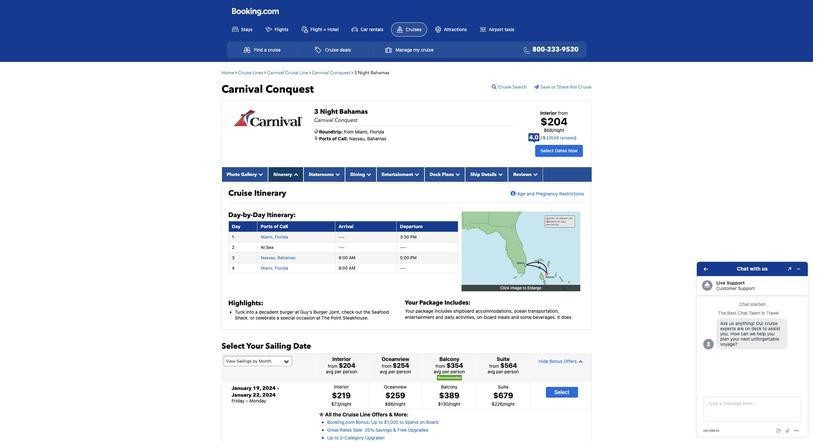 Task type: locate. For each thing, give the bounding box(es) containing it.
a right into
[[255, 310, 258, 315]]

3 chevron down image from the left
[[454, 172, 460, 177]]

select your sailing date
[[222, 341, 311, 352]]

1 angle right image from the left
[[235, 70, 237, 75]]

the right out in the bottom left of the page
[[364, 310, 370, 315]]

& inside booking.com bonus: up to $1,000 to spend on board great rates sale: 35% savings & free upgrades up to 2-category upgrade!
[[393, 428, 396, 433]]

star image
[[319, 412, 324, 418]]

or down "some"
[[531, 321, 535, 326]]

2 horizontal spatial to
[[400, 420, 404, 426]]

person for $254
[[397, 369, 411, 375]]

1 vertical spatial suite
[[498, 385, 508, 390]]

1 horizontal spatial &
[[393, 428, 396, 433]]

january up friday
[[232, 385, 252, 392]]

balcony $389 $130 / night
[[438, 385, 460, 407]]

night inside the interior from $204 $68 / night
[[554, 128, 564, 133]]

$389
[[439, 391, 459, 400]]

day up ports of call
[[253, 211, 265, 220]]

day-
[[228, 211, 243, 220]]

2 horizontal spatial or
[[551, 84, 556, 90]]

chevron down image left deck in the right top of the page
[[413, 172, 419, 177]]

chevron down image up cruise itinerary on the top
[[257, 172, 263, 177]]

$254
[[393, 362, 409, 370]]

2024 right 22,
[[262, 392, 276, 399]]

on-
[[477, 315, 484, 320]]

avg inside interior from $204 avg per person
[[326, 369, 333, 375]]

0 horizontal spatial a
[[255, 310, 258, 315]]

florida down nassau, bahamas link on the left bottom of page
[[275, 266, 288, 271]]

0 horizontal spatial night
[[320, 107, 338, 116]]

roundtrip: from miami, florida
[[319, 129, 384, 135]]

photo gallery
[[227, 172, 257, 178]]

from inside the interior from $204 $68 / night
[[558, 110, 568, 116]]

2 chevron down image from the left
[[413, 172, 419, 177]]

0 vertical spatial line
[[299, 70, 308, 76]]

---
[[339, 235, 345, 240], [339, 245, 345, 250], [400, 245, 406, 250], [400, 266, 406, 271]]

0 vertical spatial select
[[541, 148, 554, 154]]

/ for $679
[[503, 402, 504, 407]]

per inside suite from $564 avg per person
[[496, 369, 503, 375]]

0 horizontal spatial at
[[295, 310, 299, 315]]

night right carnival conquest link
[[358, 70, 369, 76]]

fees
[[456, 327, 465, 332]]

miami, florida down ports of call
[[261, 235, 288, 240]]

from for interior from $204 $68 / night
[[558, 110, 568, 116]]

1 chevron down image from the left
[[257, 172, 263, 177]]

1 cruise from the left
[[268, 47, 281, 53]]

dining button
[[345, 167, 376, 182]]

nassau, down roundtrip: from miami, florida
[[349, 136, 366, 141]]

/ down $219
[[339, 402, 341, 407]]

dining
[[350, 172, 365, 178]]

/ inside the interior from $204 $68 / night
[[552, 128, 554, 133]]

1 vertical spatial conquest
[[265, 82, 314, 97]]

$204 inside interior from $204 avg per person
[[339, 362, 355, 370]]

$204 inside the interior from $204 $68 / night
[[541, 115, 568, 128]]

1 2024 from the top
[[262, 385, 276, 392]]

1 vertical spatial 8:00
[[339, 266, 348, 271]]

0 vertical spatial not
[[405, 321, 412, 326]]

balcony up recommended image
[[439, 357, 459, 363]]

1 vertical spatial at
[[316, 316, 320, 321]]

chevron down image
[[365, 172, 371, 177], [413, 172, 419, 177], [497, 172, 503, 177]]

per inside oceanview from $254 avg per person
[[388, 369, 395, 375]]

from inside interior from $204 avg per person
[[328, 364, 338, 369]]

night
[[554, 128, 564, 133], [341, 402, 351, 407], [395, 402, 406, 407], [450, 402, 460, 407], [504, 402, 515, 407]]

1 horizontal spatial not
[[496, 327, 503, 332]]

0 horizontal spatial the
[[333, 412, 341, 418]]

friday
[[232, 399, 244, 404]]

3 up 4
[[232, 255, 235, 261]]

person inside balcony from $354 avg per person
[[451, 369, 465, 375]]

/ inside oceanview $259 $86 / night
[[394, 402, 395, 407]]

avg inside balcony from $354 avg per person
[[434, 369, 441, 375]]

0 vertical spatial –
[[277, 385, 279, 392]]

– right 19,
[[277, 385, 279, 392]]

guy's
[[300, 310, 312, 315]]

0 horizontal spatial cruise
[[268, 47, 281, 53]]

find a cruise link
[[237, 43, 288, 56]]

miami, florida for 1
[[261, 235, 288, 240]]

avg up recommended image
[[434, 369, 441, 375]]

cruise right "my" at the right top of page
[[421, 47, 434, 53]]

chevron down image
[[257, 172, 263, 177], [334, 172, 340, 177], [454, 172, 460, 177], [532, 172, 538, 177]]

0 horizontal spatial up
[[327, 436, 333, 441]]

1 horizontal spatial of
[[332, 136, 337, 141]]

night inside balcony $389 $130 / night
[[450, 402, 460, 407]]

and up gratuities,
[[511, 315, 519, 320]]

conquest inside 3 night bahamas carnival conquest
[[335, 117, 357, 124]]

at sea
[[261, 245, 273, 250]]

angle right image right home
[[235, 70, 237, 75]]

not
[[405, 321, 412, 326], [496, 327, 503, 332]]

share
[[557, 84, 569, 90]]

cruise inside 'travel menu' navigation
[[325, 47, 339, 53]]

1 horizontal spatial ports
[[319, 136, 331, 141]]

chevron down image left "reviews"
[[497, 172, 503, 177]]

0 horizontal spatial $204
[[339, 362, 355, 370]]

4 avg from the left
[[488, 369, 495, 375]]

chevron down image inside entertainment dropdown button
[[413, 172, 419, 177]]

chevron down image inside photo gallery 'dropdown button'
[[257, 172, 263, 177]]

ports of call: nassau, bahamas
[[319, 136, 386, 141]]

attractions
[[444, 26, 467, 32]]

4 per from the left
[[496, 369, 503, 375]]

night up 3549 reviews "link"
[[554, 128, 564, 133]]

pm
[[410, 235, 417, 240], [410, 255, 417, 261]]

3 right carnival conquest link
[[354, 70, 357, 76]]

& left free
[[393, 428, 396, 433]]

$204 up interior $219 $73 / night
[[339, 362, 355, 370]]

chevron down image inside 'dining' dropdown button
[[365, 172, 371, 177]]

chevron down image inside staterooms dropdown button
[[334, 172, 340, 177]]

1 horizontal spatial the
[[364, 310, 370, 315]]

from for interior from $204 avg per person
[[328, 364, 338, 369]]

1 vertical spatial –
[[246, 399, 248, 404]]

2 horizontal spatial chevron down image
[[497, 172, 503, 177]]

from left $564
[[489, 364, 499, 369]]

interior for from
[[332, 357, 351, 363]]

of down roundtrip:
[[332, 136, 337, 141]]

0 vertical spatial beverages.
[[533, 315, 556, 320]]

globe image
[[314, 129, 318, 134]]

find
[[254, 47, 263, 53]]

chevron down image left dining
[[334, 172, 340, 177]]

2 horizontal spatial select
[[554, 390, 570, 396]]

miami, florida link down nassau, bahamas link on the left bottom of page
[[261, 266, 288, 271]]

1 per from the left
[[335, 369, 342, 375]]

19,
[[253, 385, 261, 392]]

night down $219
[[341, 402, 351, 407]]

/ for $389
[[448, 402, 450, 407]]

1 person from the left
[[343, 369, 357, 375]]

conquest
[[330, 70, 350, 76], [265, 82, 314, 97], [335, 117, 357, 124]]

chevron down image inside reviews dropdown button
[[532, 172, 538, 177]]

this
[[570, 84, 577, 90]]

$204 for interior from $204 avg per person
[[339, 362, 355, 370]]

select down hide bonus offers link
[[554, 390, 570, 396]]

night down $259
[[395, 402, 406, 407]]

miami, up the at sea
[[261, 235, 274, 240]]

4 person from the left
[[504, 369, 519, 375]]

0 vertical spatial am
[[349, 255, 355, 261]]

carnival cruise line image
[[233, 109, 303, 127]]

pm right 5:00
[[410, 255, 417, 261]]

0 vertical spatial of
[[332, 136, 337, 141]]

deck
[[430, 172, 441, 178]]

per inside interior from $204 avg per person
[[335, 369, 342, 375]]

line left carnival conquest link
[[299, 70, 308, 76]]

cruise inside dropdown button
[[421, 47, 434, 53]]

suite down included.
[[497, 357, 510, 363]]

2 vertical spatial select
[[554, 390, 570, 396]]

night inside oceanview $259 $86 / night
[[395, 402, 406, 407]]

0 vertical spatial $204
[[541, 115, 568, 128]]

chevron down image for staterooms
[[334, 172, 340, 177]]

meals
[[498, 315, 510, 320]]

– right friday
[[246, 399, 248, 404]]

night inside 3 night bahamas carnival conquest
[[320, 107, 338, 116]]

chevron down image inside deck plans dropdown button
[[454, 172, 460, 177]]

(
[[547, 135, 548, 141]]

/ up 4.0 / 5 ( 3549 reviews )
[[552, 128, 554, 133]]

avg inside oceanview from $254 avg per person
[[380, 369, 387, 375]]

select inside "link"
[[541, 148, 554, 154]]

select down (
[[541, 148, 554, 154]]

month
[[259, 359, 271, 364]]

age
[[517, 191, 525, 197]]

800-233-9520
[[532, 45, 579, 54]]

/ down $259
[[394, 402, 395, 407]]

per up interior $219 $73 / night
[[335, 369, 342, 375]]

entertainment
[[405, 315, 434, 320]]

or down into
[[250, 316, 255, 321]]

interior from $204 $68 / night
[[540, 110, 568, 133]]

1 horizontal spatial chevron down image
[[413, 172, 419, 177]]

from inside suite from $564 avg per person
[[489, 364, 499, 369]]

3 angle right image from the left
[[309, 70, 311, 75]]

3 avg from the left
[[434, 369, 441, 375]]

to up free
[[400, 420, 404, 426]]

suite inside suite $679 $226 / night
[[498, 385, 508, 390]]

2 avg from the left
[[380, 369, 387, 375]]

from left $354
[[436, 364, 445, 369]]

suite up $679
[[498, 385, 508, 390]]

1 vertical spatial interior
[[334, 385, 349, 390]]

chevron down image inside ship details dropdown button
[[497, 172, 503, 177]]

pm for 3:30 pm
[[410, 235, 417, 240]]

1 chevron down image from the left
[[365, 172, 371, 177]]

1 january from the top
[[232, 385, 252, 392]]

2 miami, florida from the top
[[261, 266, 288, 271]]

2024 right 19,
[[262, 385, 276, 392]]

florida for 1
[[275, 235, 288, 240]]

1 vertical spatial a
[[255, 310, 258, 315]]

3 person from the left
[[451, 369, 465, 375]]

taxes
[[475, 327, 487, 332]]

suite inside suite from $564 avg per person
[[497, 357, 510, 363]]

a left special
[[277, 316, 279, 321]]

1 avg from the left
[[326, 369, 333, 375]]

highlights:
[[228, 299, 263, 308]]

of for call
[[274, 224, 278, 229]]

/ left the 5
[[541, 135, 542, 141]]

person up recommended image
[[451, 369, 465, 375]]

offers up booking.com bonus: up to $1,000 to spend on board link
[[372, 412, 388, 418]]

pm for 5:00 pm
[[410, 255, 417, 261]]

am for florida
[[349, 266, 355, 271]]

ports right map marker image
[[319, 136, 331, 141]]

miami, down nassau, bahamas on the left
[[261, 266, 274, 271]]

departure
[[400, 224, 423, 229]]

recommended image
[[437, 376, 462, 381]]

balcony for $389
[[441, 385, 458, 390]]

january left 22,
[[232, 392, 252, 399]]

balcony for from
[[439, 357, 459, 363]]

1 horizontal spatial a
[[264, 47, 267, 53]]

3 for 3 night bahamas carnival conquest
[[314, 107, 318, 116]]

person inside oceanview from $254 avg per person
[[397, 369, 411, 375]]

up up great rates sale: 35% savings & free upgrades link
[[371, 420, 377, 426]]

airport taxis link
[[475, 23, 520, 36]]

chevron down image up age and pregnancy restrictions link
[[532, 172, 538, 177]]

home link
[[222, 70, 234, 76]]

1 vertical spatial your
[[405, 309, 414, 314]]

2 angle right image from the left
[[264, 70, 266, 75]]

1 vertical spatial select
[[222, 341, 245, 352]]

reviews
[[513, 172, 532, 178]]

2 person from the left
[[397, 369, 411, 375]]

0 horizontal spatial –
[[246, 399, 248, 404]]

8:00 for florida
[[339, 266, 348, 271]]

2 cruise from the left
[[421, 47, 434, 53]]

0 horizontal spatial beverages.
[[405, 327, 428, 332]]

angle right image left carnival conquest link
[[309, 70, 311, 75]]

joint,
[[329, 310, 340, 315]]

0 horizontal spatial or
[[250, 316, 255, 321]]

0 horizontal spatial nassau,
[[261, 255, 276, 261]]

cruises link
[[391, 22, 427, 37]]

find a cruise
[[254, 47, 281, 53]]

steakhouse.
[[343, 316, 369, 321]]

angle right image for cruise lines
[[264, 70, 266, 75]]

shore
[[429, 321, 441, 326]]

1 miami, florida from the top
[[261, 235, 288, 240]]

0 horizontal spatial chevron down image
[[365, 172, 371, 177]]

great
[[327, 428, 339, 433]]

person
[[343, 369, 357, 375], [397, 369, 411, 375], [451, 369, 465, 375], [504, 369, 519, 375]]

board
[[426, 420, 439, 426]]

angle right image
[[235, 70, 237, 75], [264, 70, 266, 75], [309, 70, 311, 75], [351, 70, 353, 75]]

from right interior on the right top
[[558, 110, 568, 116]]

chevron down image for reviews
[[532, 172, 538, 177]]

0 vertical spatial night
[[358, 70, 369, 76]]

per for $254
[[388, 369, 395, 375]]

per inside balcony from $354 avg per person
[[442, 369, 449, 375]]

avg inside suite from $564 avg per person
[[488, 369, 495, 375]]

/ down $389
[[448, 402, 450, 407]]

from left $254
[[382, 364, 391, 369]]

carnival conquest down cruise deals link
[[312, 70, 350, 76]]

2 vertical spatial florida
[[275, 266, 288, 271]]

at left guy's
[[295, 310, 299, 315]]

category
[[345, 436, 364, 441]]

0 horizontal spatial ports
[[261, 224, 273, 229]]

1 horizontal spatial $204
[[541, 115, 568, 128]]

$204 up 4.0 / 5 ( 3549 reviews )
[[541, 115, 568, 128]]

1 8:00 am from the top
[[339, 255, 355, 261]]

0 vertical spatial 3
[[354, 70, 357, 76]]

0 horizontal spatial select
[[222, 341, 245, 352]]

at down burger
[[316, 316, 320, 321]]

by
[[253, 359, 258, 364]]

night down $679
[[504, 402, 515, 407]]

a inside find a cruise link
[[264, 47, 267, 53]]

photo gallery button
[[222, 167, 268, 182]]

2 8:00 from the top
[[339, 266, 348, 271]]

save
[[540, 84, 550, 90]]

8:00 am for nassau, bahamas
[[339, 255, 355, 261]]

conquest down cruise deals
[[330, 70, 350, 76]]

3 inside 3 night bahamas carnival conquest
[[314, 107, 318, 116]]

daily
[[445, 315, 454, 320]]

1 vertical spatial line
[[360, 412, 370, 418]]

1 horizontal spatial or
[[531, 321, 535, 326]]

angle right image right lines
[[264, 70, 266, 75]]

and
[[527, 191, 534, 197], [436, 315, 443, 320], [511, 315, 519, 320], [466, 327, 474, 332]]

2 8:00 am from the top
[[339, 266, 355, 271]]

1 horizontal spatial –
[[277, 385, 279, 392]]

carnival conquest down lines
[[222, 82, 314, 97]]

to left '2-'
[[334, 436, 339, 441]]

3 for 3
[[232, 255, 235, 261]]

or inside highlights: tuck into a decadent burger at guy's burger joint, check out the seafood shack, or celebrate a special occasion at the point steakhouse.
[[250, 316, 255, 321]]

1 horizontal spatial select
[[541, 148, 554, 154]]

of left call
[[274, 224, 278, 229]]

your up entertainment
[[405, 309, 414, 314]]

/ inside suite $679 $226 / night
[[503, 402, 504, 407]]

ports
[[319, 136, 331, 141], [261, 224, 273, 229]]

person inside interior from $204 avg per person
[[343, 369, 357, 375]]

balcony inside balcony from $354 avg per person
[[439, 357, 459, 363]]

per up recommended image
[[442, 369, 449, 375]]

chevron down image left ship
[[454, 172, 460, 177]]

3 night bahamas carnival conquest
[[314, 107, 368, 124]]

2 am from the top
[[349, 266, 355, 271]]

seafood
[[372, 310, 389, 315]]

0 vertical spatial miami,
[[355, 129, 369, 135]]

1 horizontal spatial offers
[[564, 359, 577, 364]]

balcony from $354 avg per person
[[434, 357, 465, 375]]

ports for ports of call: nassau, bahamas
[[319, 136, 331, 141]]

up to 2-category upgrade! link
[[327, 436, 385, 441]]

1 am from the top
[[349, 255, 355, 261]]

a
[[264, 47, 267, 53], [255, 310, 258, 315], [277, 316, 279, 321]]

balcony inside balcony $389 $130 / night
[[441, 385, 458, 390]]

2 horizontal spatial 3
[[354, 70, 357, 76]]

1 horizontal spatial beverages.
[[533, 315, 556, 320]]

from up interior $219 $73 / night
[[328, 364, 338, 369]]

0 vertical spatial &
[[389, 412, 393, 418]]

1 horizontal spatial night
[[358, 70, 369, 76]]

chevron down image for ship details
[[497, 172, 503, 177]]

0 vertical spatial miami, florida link
[[261, 235, 288, 240]]

monday
[[249, 399, 266, 404]]

0 vertical spatial interior
[[332, 357, 351, 363]]

miami, florida for 4
[[261, 266, 288, 271]]

2 per from the left
[[388, 369, 395, 375]]

0 horizontal spatial 3
[[232, 255, 235, 261]]

1 vertical spatial miami,
[[261, 235, 274, 240]]

chevron down image for deck plans
[[454, 172, 460, 177]]

person for $354
[[451, 369, 465, 375]]

from up ports of call: nassau, bahamas
[[344, 129, 354, 135]]

0 vertical spatial oceanview
[[382, 357, 409, 363]]

suite from $564 avg per person
[[488, 357, 519, 375]]

4.0 / 5 ( 3549 reviews )
[[529, 134, 576, 141]]

2 vertical spatial a
[[277, 316, 279, 321]]

0 vertical spatial suite
[[497, 357, 510, 363]]

0 horizontal spatial of
[[274, 224, 278, 229]]

offers right bonus on the right bottom of the page
[[564, 359, 577, 364]]

1 vertical spatial offers
[[372, 412, 388, 418]]

a right find
[[264, 47, 267, 53]]

0 vertical spatial 8:00
[[339, 255, 348, 261]]

night inside interior $219 $73 / night
[[341, 402, 351, 407]]

ship
[[470, 172, 480, 178]]

oceanview inside oceanview from $254 avg per person
[[382, 357, 409, 363]]

0 vertical spatial florida
[[370, 129, 384, 135]]

beverages. down transportation,
[[533, 315, 556, 320]]

beverages. down include
[[405, 327, 428, 332]]

1 vertical spatial oceanview
[[384, 385, 407, 390]]

from inside balcony from $354 avg per person
[[436, 364, 445, 369]]

not down expenses,
[[496, 327, 503, 332]]

2 chevron down image from the left
[[334, 172, 340, 177]]

0 vertical spatial 8:00 am
[[339, 255, 355, 261]]

select inside 'link'
[[554, 390, 570, 396]]

up
[[371, 420, 377, 426], [327, 436, 333, 441]]

0 vertical spatial balcony
[[439, 357, 459, 363]]

9520
[[562, 45, 579, 54]]

your up package
[[405, 299, 418, 307]]

ports down 'day-by-day itinerary:'
[[261, 224, 273, 229]]

interior inside interior $219 $73 / night
[[334, 385, 349, 390]]

chevron down image for entertainment
[[413, 172, 419, 177]]

0 vertical spatial conquest
[[330, 70, 350, 76]]

person inside suite from $564 avg per person
[[504, 369, 519, 375]]

your up by in the left of the page
[[246, 341, 263, 352]]

dates
[[555, 148, 567, 154]]

miami, up ports of call: nassau, bahamas
[[355, 129, 369, 135]]

1 vertical spatial of
[[274, 224, 278, 229]]

per for $354
[[442, 369, 449, 375]]

avg up interior $219 $73 / night
[[326, 369, 333, 375]]

miami, florida
[[261, 235, 288, 240], [261, 266, 288, 271]]

1 vertical spatial day
[[232, 224, 240, 229]]

night for 3 night bahamas
[[358, 70, 369, 76]]

2024
[[262, 385, 276, 392], [262, 392, 276, 399]]

conquest down carnival cruise line
[[265, 82, 314, 97]]

2 vertical spatial conquest
[[335, 117, 357, 124]]

3 per from the left
[[442, 369, 449, 375]]

the inside highlights: tuck into a decadent burger at guy's burger joint, check out the seafood shack, or celebrate a special occasion at the point steakhouse.
[[364, 310, 370, 315]]

balcony up $389
[[441, 385, 458, 390]]

0 vertical spatial miami, florida
[[261, 235, 288, 240]]

night inside suite $679 $226 / night
[[504, 402, 515, 407]]

1 8:00 from the top
[[339, 255, 348, 261]]

night for $679
[[504, 402, 515, 407]]

from for suite from $564 avg per person
[[489, 364, 499, 369]]

1 vertical spatial not
[[496, 327, 503, 332]]

cruise for find a cruise
[[268, 47, 281, 53]]

per up suite $679 $226 / night
[[496, 369, 503, 375]]

8:00
[[339, 255, 348, 261], [339, 266, 348, 271]]

/ inside balcony $389 $130 / night
[[448, 402, 450, 407]]

pm right 3:30 in the bottom of the page
[[410, 235, 417, 240]]

conquest up roundtrip: from miami, florida
[[335, 117, 357, 124]]

lines
[[252, 70, 263, 76]]

/ inside interior $219 $73 / night
[[339, 402, 341, 407]]

miami, florida link down ports of call
[[261, 235, 288, 240]]

3:30 pm
[[400, 235, 417, 240]]

carnival right lines
[[267, 70, 284, 76]]

from inside oceanview from $254 avg per person
[[382, 364, 391, 369]]

night for $389
[[450, 402, 460, 407]]

3 chevron down image from the left
[[497, 172, 503, 177]]

cruise for manage my cruise
[[421, 47, 434, 53]]

night for $259
[[395, 402, 406, 407]]

am for bahamas
[[349, 255, 355, 261]]

$226
[[492, 402, 503, 407]]

1 vertical spatial miami, florida link
[[261, 266, 288, 271]]

/ down $679
[[503, 402, 504, 407]]

upgrade!
[[365, 436, 385, 441]]

0 horizontal spatial offers
[[372, 412, 388, 418]]

0 vertical spatial pm
[[410, 235, 417, 240]]

2 miami, florida link from the top
[[261, 266, 288, 271]]

avg for $254
[[380, 369, 387, 375]]

0 vertical spatial your
[[405, 299, 418, 307]]

flights link
[[260, 23, 294, 36]]

florida
[[370, 129, 384, 135], [275, 235, 288, 240], [275, 266, 288, 271]]

carnival inside 3 night bahamas carnival conquest
[[314, 117, 333, 124]]

4
[[232, 266, 235, 271]]

1 vertical spatial florida
[[275, 235, 288, 240]]

3 up globe image
[[314, 107, 318, 116]]

carnival up roundtrip:
[[314, 117, 333, 124]]

per up oceanview $259 $86 / night at the bottom
[[388, 369, 395, 375]]

oceanview for from
[[382, 357, 409, 363]]

your package includes: your package includes shipboard accommodations, ocean transportation, entertainment and daily activities, on-board meals and some beverages. it does not include shore excursions, personal expenses, gratuities, or alcoholic beverages. government fees and taxes are not included.
[[405, 299, 571, 332]]

itinerary:
[[267, 211, 296, 220]]

shack,
[[235, 316, 249, 321]]

2 vertical spatial miami,
[[261, 266, 274, 271]]

4 chevron down image from the left
[[532, 172, 538, 177]]

reviews button
[[508, 167, 543, 182]]

0 vertical spatial up
[[371, 420, 377, 426]]

4 angle right image from the left
[[351, 70, 353, 75]]

$204 for interior from $204 $68 / night
[[541, 115, 568, 128]]

ports for ports of call
[[261, 224, 273, 229]]

interior inside interior from $204 avg per person
[[332, 357, 351, 363]]

cruise
[[268, 47, 281, 53], [421, 47, 434, 53]]

0 vertical spatial itinerary
[[273, 172, 292, 178]]

chevron up image
[[577, 360, 583, 364]]

1 vertical spatial night
[[320, 107, 338, 116]]

1 vertical spatial am
[[349, 266, 355, 271]]

avg left $564
[[488, 369, 495, 375]]

1 miami, florida link from the top
[[261, 235, 288, 240]]

chevron up image
[[292, 172, 298, 177]]

3 for 3 night bahamas
[[354, 70, 357, 76]]

person up suite $679 $226 / night
[[504, 369, 519, 375]]

select for your
[[222, 341, 245, 352]]

airport
[[489, 26, 503, 32]]

miami,
[[355, 129, 369, 135], [261, 235, 274, 240], [261, 266, 274, 271]]

0 horizontal spatial line
[[299, 70, 308, 76]]



Task type: describe. For each thing, give the bounding box(es) containing it.
airport taxis
[[489, 26, 514, 32]]

itinerary button
[[268, 167, 303, 182]]

5:00
[[400, 255, 409, 261]]

florida for 4
[[275, 266, 288, 271]]

deck plans
[[430, 172, 454, 178]]

angle right image for home
[[235, 70, 237, 75]]

some
[[520, 315, 532, 320]]

0 vertical spatial carnival conquest
[[312, 70, 350, 76]]

save or share this cruise link
[[534, 84, 592, 90]]

$219
[[332, 391, 351, 400]]

2 vertical spatial your
[[246, 341, 263, 352]]

great rates sale: 35% savings & free upgrades link
[[327, 428, 428, 433]]

and down personal
[[466, 327, 474, 332]]

carnival down cruise deals link
[[312, 70, 329, 76]]

or inside your package includes: your package includes shipboard accommodations, ocean transportation, entertainment and daily activities, on-board meals and some beverages. it does not include shore excursions, personal expenses, gratuities, or alcoholic beverages. government fees and taxes are not included.
[[531, 321, 535, 326]]

2 2024 from the top
[[262, 392, 276, 399]]

are
[[488, 327, 494, 332]]

35%
[[364, 428, 374, 433]]

paper plane image
[[534, 85, 540, 89]]

avg for $354
[[434, 369, 441, 375]]

3 night bahamas
[[354, 70, 389, 76]]

it
[[557, 315, 560, 320]]

personal
[[467, 321, 485, 326]]

manage my cruise button
[[378, 43, 441, 56]]

2 horizontal spatial a
[[277, 316, 279, 321]]

staterooms
[[309, 172, 334, 178]]

3:30
[[400, 235, 409, 240]]

3549
[[548, 135, 559, 141]]

interior for $219
[[334, 385, 349, 390]]

5
[[543, 135, 546, 141]]

january 19, 2024 – january 22, 2024 friday – monday
[[232, 385, 279, 404]]

car
[[361, 26, 368, 32]]

include
[[413, 321, 428, 326]]

2 january from the top
[[232, 392, 252, 399]]

miami, florida link for 1
[[261, 235, 288, 240]]

/ inside 4.0 / 5 ( 3549 reviews )
[[541, 135, 542, 141]]

8:00 am for miami, florida
[[339, 266, 355, 271]]

carnival cruise line link
[[267, 70, 308, 76]]

chevron down image for photo gallery
[[257, 172, 263, 177]]

night for 3 night bahamas carnival conquest
[[320, 107, 338, 116]]

hide bonus offers
[[539, 359, 577, 364]]

per for $564
[[496, 369, 503, 375]]

and right the age
[[527, 191, 534, 197]]

1 vertical spatial beverages.
[[405, 327, 428, 332]]

attractions link
[[430, 23, 472, 36]]

and down the includes
[[436, 315, 443, 320]]

select for dates
[[541, 148, 554, 154]]

gallery
[[241, 172, 257, 178]]

0 horizontal spatial not
[[405, 321, 412, 326]]

stays
[[241, 26, 252, 32]]

manage my cruise
[[395, 47, 434, 53]]

map marker image
[[315, 136, 317, 141]]

call
[[280, 224, 288, 229]]

0 horizontal spatial to
[[334, 436, 339, 441]]

booking.com home image
[[232, 7, 279, 16]]

sailing
[[265, 341, 291, 352]]

ocean
[[514, 309, 527, 314]]

from for roundtrip: from miami, florida
[[344, 129, 354, 135]]

now
[[568, 148, 578, 154]]

bahamas inside 3 night bahamas carnival conquest
[[339, 107, 368, 116]]

miami, florida link for 4
[[261, 266, 288, 271]]

$73
[[331, 402, 339, 407]]

transportation,
[[528, 309, 559, 314]]

celebrate
[[256, 316, 275, 321]]

tuck
[[235, 310, 245, 315]]

cruise itinerary map image
[[461, 212, 580, 291]]

flight + hotel
[[310, 26, 339, 32]]

suite for from
[[497, 357, 510, 363]]

entertainment
[[382, 172, 413, 178]]

nassau, bahamas
[[261, 255, 295, 261]]

avg for $204
[[326, 369, 333, 375]]

search image
[[492, 84, 498, 89]]

included.
[[504, 327, 523, 332]]

entertainment button
[[376, 167, 424, 182]]

from for oceanview from $254 avg per person
[[382, 364, 391, 369]]

booking.com bonus: up to $1,000 to spend on board link
[[327, 420, 439, 426]]

plans
[[442, 172, 454, 178]]

car rentals link
[[346, 23, 389, 36]]

cruise lines
[[238, 70, 263, 76]]

avg for $564
[[488, 369, 495, 375]]

by-
[[243, 211, 253, 220]]

includes:
[[445, 299, 470, 307]]

activities,
[[456, 315, 476, 320]]

sailings
[[237, 359, 252, 364]]

1 horizontal spatial up
[[371, 420, 377, 426]]

/ for $219
[[339, 402, 341, 407]]

carnival cruise line
[[267, 70, 308, 76]]

$354
[[447, 362, 463, 370]]

carnival down cruise lines
[[222, 82, 263, 97]]

from for balcony from $354 avg per person
[[436, 364, 445, 369]]

itinerary inside dropdown button
[[273, 172, 292, 178]]

view sailings by month
[[226, 359, 271, 364]]

1 horizontal spatial at
[[316, 316, 320, 321]]

oceanview for $259
[[384, 385, 407, 390]]

excursions,
[[442, 321, 466, 326]]

suite for $679
[[498, 385, 508, 390]]

per for $204
[[335, 369, 342, 375]]

0 horizontal spatial day
[[232, 224, 240, 229]]

savings
[[375, 428, 392, 433]]

stays link
[[227, 23, 258, 36]]

1 vertical spatial itinerary
[[254, 188, 286, 199]]

night for $219
[[341, 402, 351, 407]]

interior
[[540, 110, 557, 116]]

flight + hotel link
[[296, 23, 344, 36]]

4.0
[[529, 134, 538, 141]]

deals
[[340, 47, 351, 53]]

ports of call
[[261, 224, 288, 229]]

select link
[[546, 387, 578, 398]]

miami, for 1
[[261, 235, 274, 240]]

0 horizontal spatial &
[[389, 412, 393, 418]]

travel menu navigation
[[227, 41, 586, 58]]

photo
[[227, 172, 240, 178]]

person for $204
[[343, 369, 357, 375]]

age and pregnancy restrictions link
[[509, 191, 584, 197]]

staterooms button
[[303, 167, 345, 182]]

/ for $259
[[394, 402, 395, 407]]

2-
[[340, 436, 345, 441]]

rentals
[[369, 26, 383, 32]]

1 horizontal spatial day
[[253, 211, 265, 220]]

3549 reviews link
[[548, 135, 575, 141]]

angle right image for carnival cruise line
[[309, 70, 311, 75]]

interior from $204 avg per person
[[326, 357, 357, 375]]

select          dates now link
[[535, 145, 583, 157]]

person for $564
[[504, 369, 519, 375]]

car rentals
[[361, 26, 383, 32]]

bonus:
[[356, 420, 370, 426]]

ship details
[[470, 172, 497, 178]]

$564
[[500, 362, 517, 370]]

info circle image
[[509, 191, 517, 197]]

alcoholic
[[537, 321, 555, 326]]

0 vertical spatial at
[[295, 310, 299, 315]]

1 vertical spatial carnival conquest
[[222, 82, 314, 97]]

nassau, bahamas link
[[261, 255, 295, 261]]

$130
[[438, 402, 448, 407]]

carnival conquest main content
[[218, 65, 595, 443]]

chevron down image for dining
[[365, 172, 371, 177]]

angle right image for carnival conquest
[[351, 70, 353, 75]]

0 vertical spatial nassau,
[[349, 136, 366, 141]]

1 horizontal spatial to
[[379, 420, 383, 426]]

miami, for 4
[[261, 266, 274, 271]]

1 vertical spatial nassau,
[[261, 255, 276, 261]]

1 vertical spatial the
[[333, 412, 341, 418]]

flights
[[274, 26, 288, 32]]

8:00 for bahamas
[[339, 255, 348, 261]]

decadent
[[259, 310, 279, 315]]

hotel
[[327, 26, 339, 32]]

of for call:
[[332, 136, 337, 141]]

accommodations,
[[475, 309, 513, 314]]

$259
[[385, 391, 405, 400]]

date
[[293, 341, 311, 352]]

1 horizontal spatial line
[[360, 412, 370, 418]]



Task type: vqa. For each thing, say whether or not it's contained in the screenshot.
'8:00' related to Florida
yes



